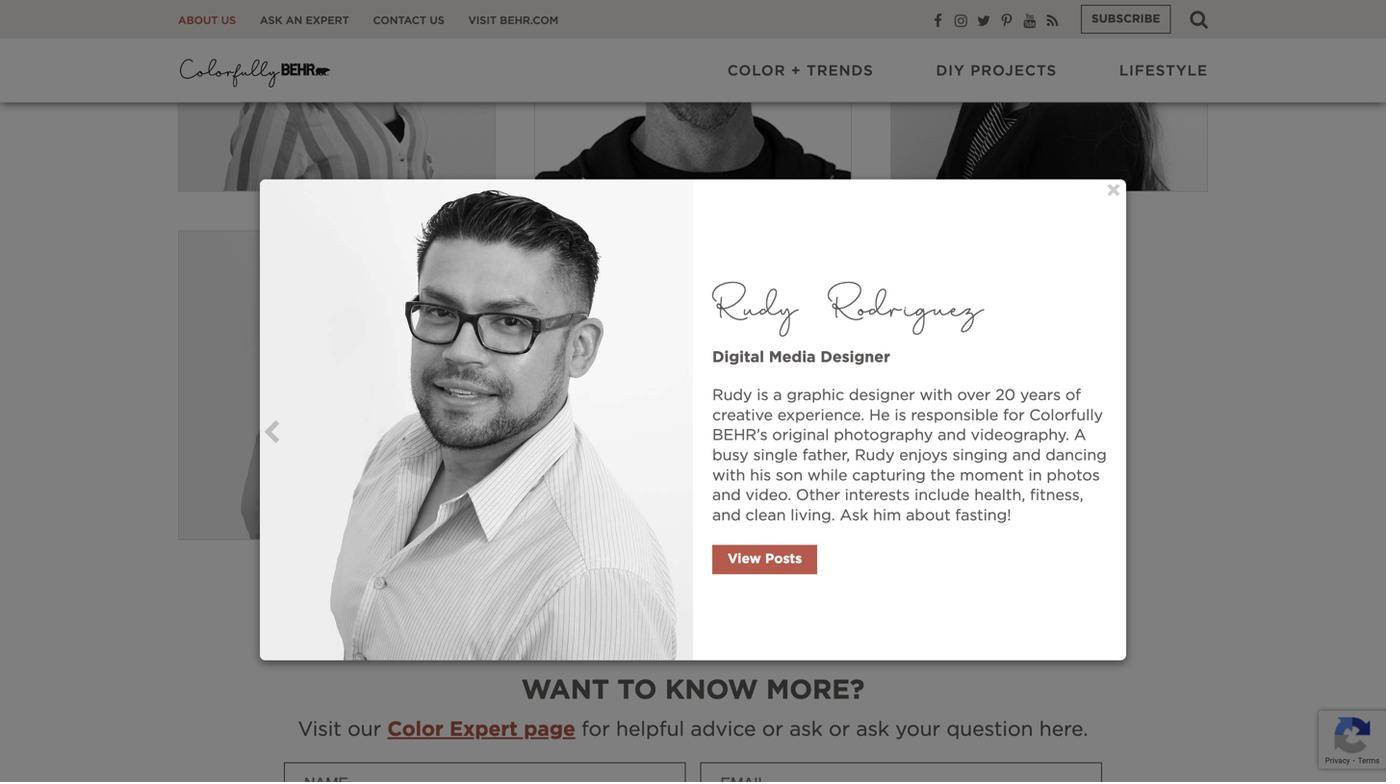 Task type: locate. For each thing, give the bounding box(es) containing it.
expert right 'an'
[[306, 15, 349, 26]]

he
[[869, 408, 890, 423]]

ask
[[790, 720, 823, 740], [856, 720, 889, 740]]

featured image image
[[179, 0, 495, 191], [535, 0, 851, 191], [891, 0, 1207, 191], [260, 180, 693, 661], [179, 231, 495, 539]]

color + trends link
[[728, 62, 874, 81]]

0 horizontal spatial expert
[[306, 15, 349, 26]]

his
[[750, 468, 771, 484]]

visit behr.com
[[468, 15, 559, 26]]

20
[[995, 388, 1016, 403]]

ask an expert link
[[260, 14, 349, 28]]

contact us link
[[373, 14, 445, 28]]

for
[[1003, 408, 1025, 423], [582, 720, 610, 740]]

1 vertical spatial is
[[895, 408, 906, 423]]

1 horizontal spatial is
[[895, 408, 906, 423]]

0 vertical spatial with
[[920, 388, 953, 403]]

visit for visit behr.com
[[468, 15, 497, 26]]

view posts link
[[712, 546, 818, 575]]

for up videography.
[[1003, 408, 1025, 423]]

ask inside rudy is a graphic designer with over 20 years of creative experience. he is responsible for colorfully behr's original photography and videography. a busy single father, rudy enjoys singing and dancing with his son while capturing the moment in photos and video. other interests include health, fitness, and clean living. ask him about fasting!
[[840, 508, 869, 524]]

with
[[920, 388, 953, 403], [712, 468, 745, 484]]

our
[[348, 720, 381, 740]]

and
[[938, 428, 966, 443], [1012, 448, 1041, 463], [712, 488, 741, 504], [712, 508, 741, 524]]

rudy is a graphic designer with over 20 years of creative experience. he is responsible for colorfully behr's original photography and videography. a busy single father, rudy enjoys singing and dancing with his son while capturing the moment in photos and video. other interests include health, fitness, and clean living. ask him about fasting!
[[712, 388, 1107, 524]]

0 horizontal spatial us
[[221, 15, 236, 26]]

with up responsible
[[920, 388, 953, 403]]

or right advice
[[762, 720, 783, 740]]

clean
[[746, 508, 786, 524]]

father,
[[802, 448, 850, 463]]

visit left our
[[298, 720, 342, 740]]

a
[[773, 388, 782, 403]]

1 vertical spatial color
[[387, 720, 444, 740]]

ask down more?
[[790, 720, 823, 740]]

2 us from the left
[[430, 15, 445, 26]]

0 horizontal spatial ask
[[790, 720, 823, 740]]

more?
[[766, 678, 865, 705]]

with down busy
[[712, 468, 745, 484]]

and down videography.
[[1012, 448, 1041, 463]]

visit
[[468, 15, 497, 26], [298, 720, 342, 740]]

expert up name text field
[[450, 720, 518, 740]]

and left clean
[[712, 508, 741, 524]]

is right he
[[895, 408, 906, 423]]

1 vertical spatial rudy
[[712, 388, 752, 403]]

question
[[947, 720, 1033, 740]]

0 vertical spatial expert
[[306, 15, 349, 26]]

1 vertical spatial visit
[[298, 720, 342, 740]]

visit left behr.com on the top of page
[[468, 15, 497, 26]]

× button
[[1106, 180, 1122, 204]]

us right "contact" at left top
[[430, 15, 445, 26]]

2 ask from the left
[[856, 720, 889, 740]]

and down responsible
[[938, 428, 966, 443]]

1 horizontal spatial expert
[[450, 720, 518, 740]]

rudy for rudy rodriguez
[[712, 276, 798, 338]]

color
[[728, 64, 786, 78], [387, 720, 444, 740]]

1 horizontal spatial ask
[[856, 720, 889, 740]]

0 horizontal spatial ask
[[260, 15, 283, 26]]

ask left 'an'
[[260, 15, 283, 26]]

+
[[791, 64, 801, 78]]

rodriguez
[[828, 276, 984, 338]]

rudy
[[712, 276, 798, 338], [712, 388, 752, 403], [855, 448, 895, 463]]

rudy down photography in the bottom right of the page
[[855, 448, 895, 463]]

1 horizontal spatial or
[[829, 720, 850, 740]]

ask down interests
[[840, 508, 869, 524]]

rudy up creative
[[712, 388, 752, 403]]

ask left your
[[856, 720, 889, 740]]

diy projects
[[936, 64, 1057, 78]]

while
[[808, 468, 848, 484]]

1 horizontal spatial with
[[920, 388, 953, 403]]

0 vertical spatial ask
[[260, 15, 283, 26]]

1 us from the left
[[221, 15, 236, 26]]

photography
[[834, 428, 933, 443]]

0 horizontal spatial color
[[387, 720, 444, 740]]

is
[[757, 388, 769, 403], [895, 408, 906, 423]]

experience.
[[778, 408, 865, 423]]

visit for visit our color expert page for helpful advice or ask or ask your question here.
[[298, 720, 342, 740]]

rudy rodriguez
[[712, 276, 984, 338]]

0 vertical spatial rudy
[[712, 276, 798, 338]]

want to know more?
[[521, 678, 865, 705]]

behr's
[[712, 428, 768, 443]]

enjoys
[[899, 448, 948, 463]]

0 horizontal spatial visit
[[298, 720, 342, 740]]

the
[[930, 468, 955, 484]]

us
[[221, 15, 236, 26], [430, 15, 445, 26]]

color right our
[[387, 720, 444, 740]]

single
[[753, 448, 798, 463]]

1 horizontal spatial color
[[728, 64, 786, 78]]

digital media designer
[[712, 350, 890, 365]]

colorfully behr image
[[178, 53, 332, 91]]

singing
[[953, 448, 1008, 463]]

1 horizontal spatial for
[[1003, 408, 1025, 423]]

creative
[[712, 408, 773, 423]]

0 vertical spatial color
[[728, 64, 786, 78]]

us for about us
[[221, 15, 236, 26]]

or down more?
[[829, 720, 850, 740]]

here.
[[1039, 720, 1088, 740]]

for right page
[[582, 720, 610, 740]]

helpful
[[616, 720, 685, 740]]

capturing
[[852, 468, 926, 484]]

about
[[178, 15, 218, 26]]

fitness,
[[1030, 488, 1084, 504]]

1 horizontal spatial visit
[[468, 15, 497, 26]]

0 horizontal spatial or
[[762, 720, 783, 740]]

1 horizontal spatial us
[[430, 15, 445, 26]]

1 vertical spatial ask
[[840, 508, 869, 524]]

ask
[[260, 15, 283, 26], [840, 508, 869, 524]]

search image
[[1190, 10, 1208, 29]]

son
[[776, 468, 803, 484]]

1 horizontal spatial ask
[[840, 508, 869, 524]]

page
[[524, 720, 576, 740]]

color + trends
[[728, 64, 874, 78]]

us right about
[[221, 15, 236, 26]]

×
[[1106, 180, 1122, 204]]

EMAIL email field
[[700, 763, 1102, 783]]

dancing
[[1046, 448, 1107, 463]]

expert
[[306, 15, 349, 26], [450, 720, 518, 740]]

media
[[769, 350, 816, 365]]

colorfully
[[1030, 408, 1103, 423]]

rudy up digital
[[712, 276, 798, 338]]

1 vertical spatial expert
[[450, 720, 518, 740]]

us inside "link"
[[430, 15, 445, 26]]

0 horizontal spatial is
[[757, 388, 769, 403]]

0 horizontal spatial with
[[712, 468, 745, 484]]

color left +
[[728, 64, 786, 78]]

1 vertical spatial for
[[582, 720, 610, 740]]

or
[[762, 720, 783, 740], [829, 720, 850, 740]]

1 vertical spatial with
[[712, 468, 745, 484]]

0 vertical spatial for
[[1003, 408, 1025, 423]]

contact
[[373, 15, 427, 26]]

is left a
[[757, 388, 769, 403]]

0 vertical spatial visit
[[468, 15, 497, 26]]

fasting!
[[955, 508, 1011, 524]]

visit our color expert page for helpful advice or ask or ask your question here.
[[298, 720, 1088, 740]]

want
[[521, 678, 609, 705]]



Task type: describe. For each thing, give the bounding box(es) containing it.
2 vertical spatial rudy
[[855, 448, 895, 463]]

view posts
[[728, 553, 802, 567]]

designer
[[821, 350, 890, 365]]

over
[[957, 388, 991, 403]]

for inside rudy is a graphic designer with over 20 years of creative experience. he is responsible for colorfully behr's original photography and videography. a busy single father, rudy enjoys singing and dancing with his son while capturing the moment in photos and video. other interests include health, fitness, and clean living. ask him about fasting!
[[1003, 408, 1025, 423]]

advice
[[691, 720, 756, 740]]

lifestyle link
[[1119, 62, 1208, 81]]

your
[[896, 720, 941, 740]]

trends
[[807, 64, 874, 78]]

photos
[[1047, 468, 1100, 484]]

diy
[[936, 64, 965, 78]]

NAME text field
[[284, 763, 686, 783]]

in
[[1029, 468, 1042, 484]]

of
[[1066, 388, 1081, 403]]

1 ask from the left
[[790, 720, 823, 740]]

about us
[[178, 15, 236, 26]]

years
[[1020, 388, 1061, 403]]

interests
[[845, 488, 910, 504]]

moment
[[960, 468, 1024, 484]]

responsible
[[911, 408, 999, 423]]

and down busy
[[712, 488, 741, 504]]

behr.com
[[500, 15, 559, 26]]

original
[[772, 428, 829, 443]]

an
[[286, 15, 303, 26]]

know
[[665, 678, 758, 705]]

health,
[[974, 488, 1026, 504]]

expert inside 'link'
[[306, 15, 349, 26]]

0 horizontal spatial for
[[582, 720, 610, 740]]

include
[[915, 488, 970, 504]]

1 or from the left
[[762, 720, 783, 740]]

digital
[[712, 350, 764, 365]]

videography.
[[971, 428, 1069, 443]]

a
[[1074, 428, 1086, 443]]

about
[[906, 508, 951, 524]]

living.
[[791, 508, 835, 524]]

video.
[[746, 488, 792, 504]]

posts
[[765, 553, 802, 567]]

visit behr.com link
[[468, 14, 559, 28]]

ask inside 'link'
[[260, 15, 283, 26]]

diy projects link
[[936, 62, 1057, 81]]

view
[[728, 553, 761, 567]]

0 vertical spatial is
[[757, 388, 769, 403]]

him
[[873, 508, 901, 524]]

projects
[[971, 64, 1057, 78]]

chevron left image
[[263, 420, 280, 445]]

busy
[[712, 448, 749, 463]]

to
[[617, 678, 657, 705]]

color expert page link
[[387, 720, 576, 740]]

us for contact us
[[430, 15, 445, 26]]

other
[[796, 488, 840, 504]]

ask an expert
[[260, 15, 349, 26]]

designer
[[849, 388, 915, 403]]

graphic
[[787, 388, 844, 403]]

2 or from the left
[[829, 720, 850, 740]]

rudy for rudy is a graphic designer with over 20 years of creative experience. he is responsible for colorfully behr's original photography and videography. a busy single father, rudy enjoys singing and dancing with his son while capturing the moment in photos and video. other interests include health, fitness, and clean living. ask him about fasting!
[[712, 388, 752, 403]]

lifestyle
[[1119, 64, 1208, 78]]

about us link
[[178, 14, 236, 28]]

contact us
[[373, 15, 445, 26]]



Task type: vqa. For each thing, say whether or not it's contained in the screenshot.
life
no



